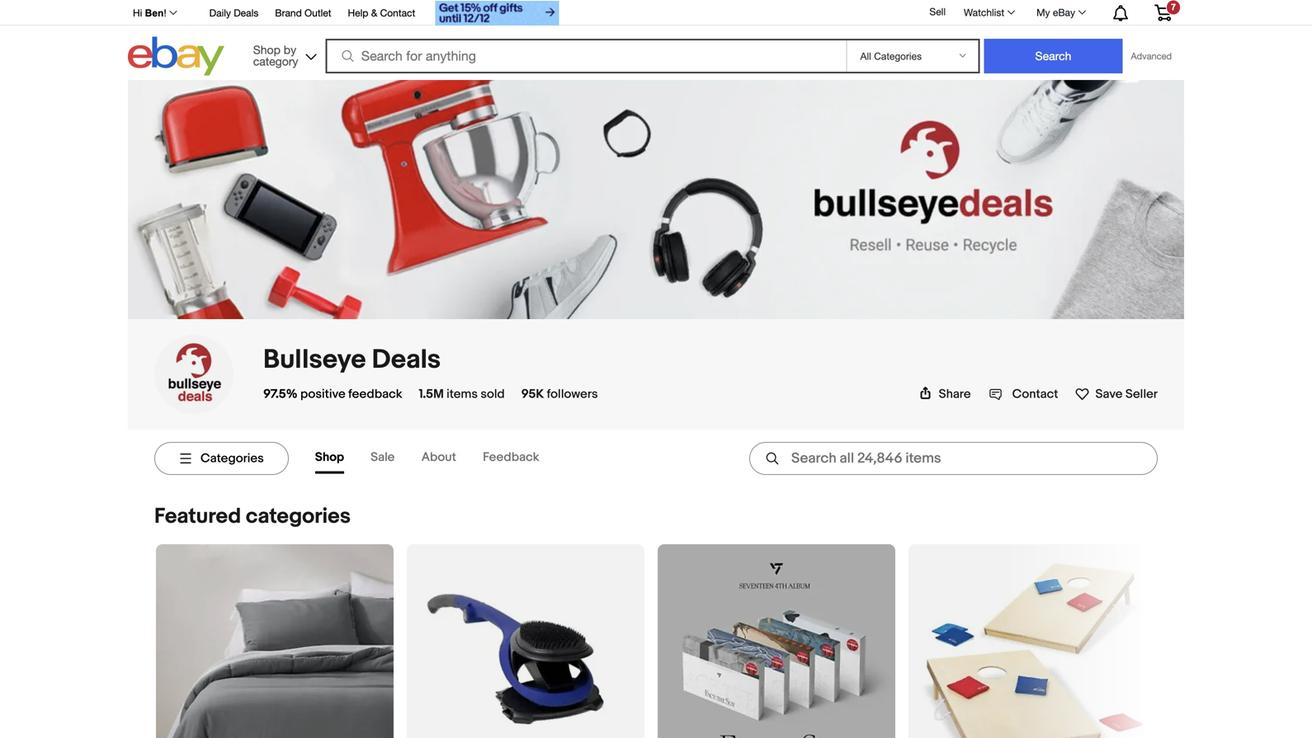 Task type: locate. For each thing, give the bounding box(es) containing it.
1 horizontal spatial contact
[[1012, 387, 1058, 402]]

my ebay
[[1037, 7, 1075, 18]]

by
[[284, 43, 296, 57]]

categories
[[201, 451, 264, 466]]

contact right &
[[380, 7, 415, 19]]

tab list
[[315, 444, 566, 474]]

help & contact
[[348, 7, 415, 19]]

daily deals link
[[209, 5, 259, 23]]

0 vertical spatial deals
[[234, 7, 259, 19]]

items
[[447, 387, 478, 402]]

contact
[[380, 7, 415, 19], [1012, 387, 1058, 402]]

shop by category banner
[[124, 0, 1184, 80]]

brand
[[275, 7, 302, 19]]

help
[[348, 7, 368, 19]]

watchlist link
[[955, 2, 1023, 22]]

shop inside shop by category
[[253, 43, 281, 57]]

advanced link
[[1123, 40, 1180, 73]]

shop for shop
[[315, 450, 344, 465]]

7
[[1171, 2, 1176, 12]]

1 horizontal spatial shop
[[315, 450, 344, 465]]

featured categories
[[154, 504, 351, 530]]

share button
[[919, 387, 971, 402]]

advanced
[[1131, 51, 1172, 61]]

brand outlet link
[[275, 5, 331, 23]]

deals
[[234, 7, 259, 19], [372, 344, 441, 376]]

deals inside account navigation
[[234, 7, 259, 19]]

shop left sale
[[315, 450, 344, 465]]

!
[[164, 7, 166, 19]]

get an extra 15% off image
[[435, 1, 559, 26]]

97.5%
[[263, 387, 298, 402]]

hi ben !
[[133, 7, 166, 19]]

brand outlet
[[275, 7, 331, 19]]

deals right daily on the top of page
[[234, 7, 259, 19]]

shop by category
[[253, 43, 298, 68]]

0 vertical spatial contact
[[380, 7, 415, 19]]

daily
[[209, 7, 231, 19]]

contact left save
[[1012, 387, 1058, 402]]

None submit
[[984, 39, 1123, 73]]

shop for shop by category
[[253, 43, 281, 57]]

1 vertical spatial shop
[[315, 450, 344, 465]]

watchlist
[[964, 7, 1004, 18]]

Search for anything text field
[[328, 40, 843, 72]]

1 horizontal spatial deals
[[372, 344, 441, 376]]

95k followers
[[521, 387, 598, 402]]

contact inside account navigation
[[380, 7, 415, 19]]

my ebay link
[[1028, 2, 1093, 22]]

deals for daily deals
[[234, 7, 259, 19]]

ebay
[[1053, 7, 1075, 18]]

0 horizontal spatial deals
[[234, 7, 259, 19]]

contact link
[[989, 387, 1058, 402]]

7 link
[[1145, 0, 1182, 24]]

shop
[[253, 43, 281, 57], [315, 450, 344, 465]]

deals up 1.5m on the bottom left
[[372, 344, 441, 376]]

0 horizontal spatial contact
[[380, 7, 415, 19]]

1 vertical spatial deals
[[372, 344, 441, 376]]

1 vertical spatial contact
[[1012, 387, 1058, 402]]

0 vertical spatial shop
[[253, 43, 281, 57]]

0 horizontal spatial shop
[[253, 43, 281, 57]]

&
[[371, 7, 377, 19]]

bullseye
[[263, 344, 366, 376]]

shop left by
[[253, 43, 281, 57]]



Task type: vqa. For each thing, say whether or not it's contained in the screenshot.
Auction at left top
no



Task type: describe. For each thing, give the bounding box(es) containing it.
save seller
[[1096, 387, 1158, 402]]

save
[[1096, 387, 1123, 402]]

about
[[421, 450, 456, 465]]

ben
[[145, 7, 164, 19]]

feedback
[[483, 450, 539, 465]]

my
[[1037, 7, 1050, 18]]

97.5% positive feedback
[[263, 387, 402, 402]]

1.5m items sold
[[419, 387, 505, 402]]

shop by category button
[[246, 37, 320, 72]]

bullseye deals link
[[263, 344, 441, 376]]

health & beauty image
[[407, 545, 645, 739]]

home & garden image
[[156, 545, 394, 739]]

tab list containing shop
[[315, 444, 566, 474]]

positive
[[300, 387, 346, 402]]

featured
[[154, 504, 241, 530]]

hi
[[133, 7, 142, 19]]

bullseye deals image
[[154, 335, 234, 414]]

categories
[[246, 504, 351, 530]]

deals for bullseye deals
[[372, 344, 441, 376]]

none submit inside the shop by category banner
[[984, 39, 1123, 73]]

sell link
[[922, 6, 953, 17]]

Search all 24,846 items field
[[749, 442, 1158, 475]]

account navigation
[[124, 0, 1184, 28]]

category
[[253, 54, 298, 68]]

seller
[[1126, 387, 1158, 402]]

sell
[[930, 6, 946, 17]]

save seller button
[[1075, 384, 1158, 402]]

help & contact link
[[348, 5, 415, 23]]

feedback
[[348, 387, 402, 402]]

sold
[[481, 387, 505, 402]]

outlet
[[305, 7, 331, 19]]

followers
[[547, 387, 598, 402]]

share
[[939, 387, 971, 402]]

1.5m
[[419, 387, 444, 402]]

bullseye deals
[[263, 344, 441, 376]]

categories button
[[154, 442, 289, 475]]

95k
[[521, 387, 544, 402]]

daily deals
[[209, 7, 259, 19]]

sale
[[371, 450, 395, 465]]

music image
[[658, 545, 895, 739]]

sporting goods image
[[909, 545, 1146, 739]]



